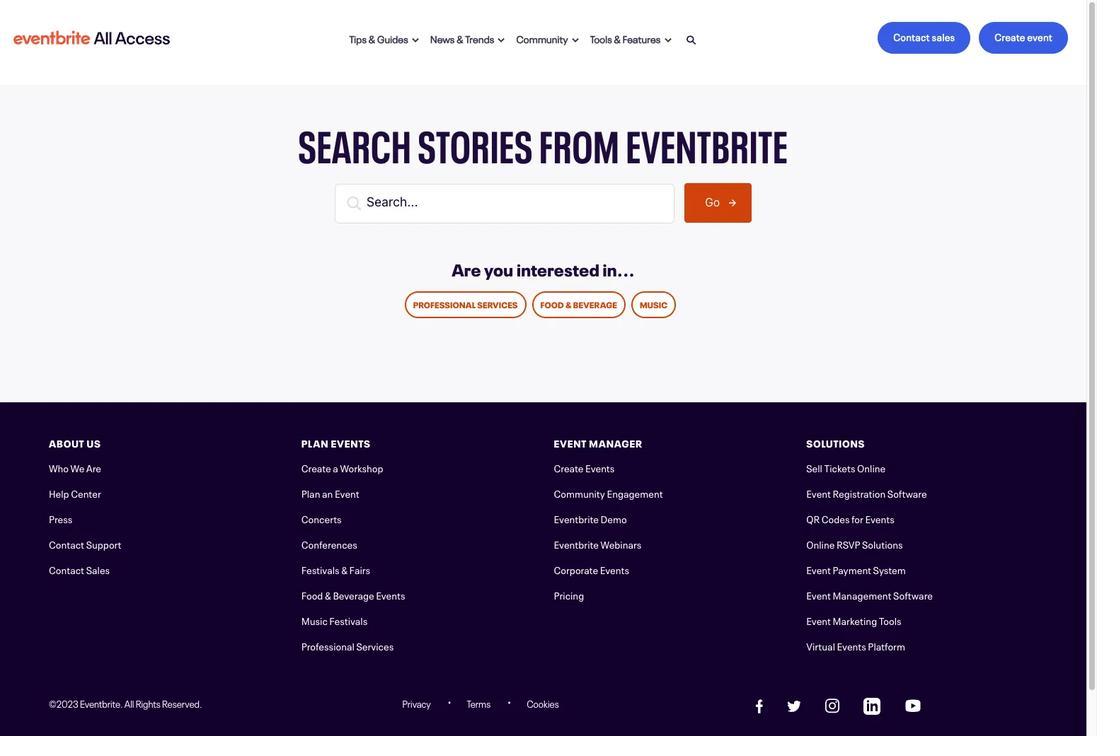 Task type: vqa. For each thing, say whether or not it's contained in the screenshot.
Who We Are
yes



Task type: describe. For each thing, give the bounding box(es) containing it.
tips & guides
[[349, 31, 408, 45]]

1 vertical spatial tools
[[879, 613, 901, 627]]

software for event management software
[[893, 588, 933, 602]]

food & beverage
[[540, 298, 617, 310]]

event for event marketing tools
[[806, 613, 831, 627]]

webinars
[[601, 537, 641, 551]]

privacy
[[402, 697, 431, 710]]

instagram image
[[825, 699, 840, 714]]

conferences
[[301, 537, 357, 551]]

music link
[[631, 291, 676, 318]]

sales
[[86, 562, 110, 576]]

all
[[124, 697, 134, 710]]

event management software link
[[806, 588, 933, 602]]

arrow image for trends
[[498, 37, 505, 43]]

plan an event
[[301, 486, 359, 500]]

marketing
[[833, 613, 877, 627]]

music festivals link
[[301, 613, 367, 627]]

food for food & beverage
[[540, 298, 564, 310]]

rights
[[136, 697, 160, 710]]

center
[[71, 486, 101, 500]]

tips & guides link
[[344, 22, 425, 53]]

professional services
[[413, 298, 518, 310]]

help center link
[[49, 486, 101, 500]]

event
[[1027, 29, 1052, 43]]

eventbrite webinars link
[[554, 537, 641, 551]]

tools inside "link"
[[590, 31, 612, 45]]

professional for professional services
[[413, 298, 476, 310]]

a
[[333, 460, 338, 475]]

plan for plan events
[[301, 436, 329, 450]]

news
[[430, 31, 455, 45]]

sell tickets online link
[[806, 460, 886, 475]]

you
[[484, 256, 513, 281]]

professional services link
[[301, 639, 394, 653]]

beverage
[[333, 588, 374, 602]]

events for virtual events platform
[[837, 639, 866, 653]]

search stories from eventbrite
[[298, 109, 788, 175]]

logo eventbrite image
[[11, 25, 172, 51]]

search
[[298, 109, 412, 175]]

plan for plan an event
[[301, 486, 320, 500]]

contact sales
[[893, 29, 955, 43]]

community link
[[511, 22, 585, 53]]

guides
[[377, 31, 408, 45]]

eventbrite demo link
[[554, 511, 627, 526]]

an
[[322, 486, 333, 500]]

event marketing tools link
[[806, 613, 901, 627]]

who we are
[[49, 460, 101, 475]]

press
[[49, 511, 72, 526]]

services
[[356, 639, 394, 653]]

& for trends
[[457, 31, 463, 45]]

festivals & fairs
[[301, 562, 370, 576]]

professional for professional services
[[301, 639, 354, 653]]

tickets
[[824, 460, 855, 475]]

0 horizontal spatial online
[[806, 537, 835, 551]]

system
[[873, 562, 906, 576]]

software for event registration software
[[887, 486, 927, 500]]

contact for contact sales
[[893, 29, 930, 43]]

registration
[[833, 486, 886, 500]]

cookies
[[527, 697, 559, 710]]

eventbrite for eventbrite demo
[[554, 511, 599, 526]]

sell tickets online
[[806, 460, 886, 475]]

workshop
[[340, 460, 383, 475]]

& for features
[[614, 31, 621, 45]]

concerts
[[301, 511, 342, 526]]

fairs
[[349, 562, 370, 576]]

manager
[[589, 436, 643, 450]]

tools & features link
[[585, 22, 677, 53]]

online rsvp solutions
[[806, 537, 903, 551]]

who we are link
[[49, 460, 101, 475]]

festivals & fairs link
[[301, 562, 370, 576]]

virtual events platform link
[[806, 639, 905, 653]]

events for create events
[[585, 460, 615, 475]]

0 vertical spatial are
[[452, 256, 481, 281]]

music for music festivals
[[301, 613, 328, 627]]

create for create event
[[995, 29, 1025, 43]]

for
[[851, 511, 863, 526]]

services
[[477, 298, 518, 310]]

0 vertical spatial festivals
[[301, 562, 339, 576]]

terms link
[[467, 697, 491, 710]]

food & beverage events link
[[301, 588, 405, 602]]

are you interested in...
[[452, 256, 635, 281]]

& for beverage
[[325, 588, 331, 602]]

arrow image for guides
[[412, 37, 419, 43]]

terms
[[467, 697, 491, 710]]

tips
[[349, 31, 367, 45]]

conferences link
[[301, 537, 357, 551]]

0 vertical spatial eventbrite
[[626, 109, 788, 175]]

professional services
[[301, 639, 394, 653]]

about
[[49, 436, 84, 450]]

events for plan events
[[331, 436, 371, 450]]

tools & features
[[590, 31, 661, 45]]

create event link
[[979, 22, 1068, 54]]

arrow image for features
[[664, 37, 671, 43]]

event manager
[[554, 436, 643, 450]]

community for community
[[516, 31, 568, 45]]

concerts link
[[301, 511, 342, 526]]



Task type: locate. For each thing, give the bounding box(es) containing it.
1 arrow image from the left
[[412, 37, 419, 43]]

events down webinars
[[600, 562, 629, 576]]

1 vertical spatial are
[[86, 460, 101, 475]]

create
[[995, 29, 1025, 43], [301, 460, 331, 475], [554, 460, 584, 475]]

1 horizontal spatial create
[[554, 460, 584, 475]]

online rsvp solutions link
[[806, 537, 903, 551]]

3 arrow image from the left
[[664, 37, 671, 43]]

qr codes for events
[[806, 511, 894, 526]]

eventbrite demo
[[554, 511, 627, 526]]

support
[[86, 537, 121, 551]]

0 vertical spatial food
[[540, 298, 564, 310]]

tools up 'platform' at right
[[879, 613, 901, 627]]

& for guides
[[369, 31, 375, 45]]

food up music festivals link
[[301, 588, 323, 602]]

platform
[[868, 639, 905, 653]]

event for event payment system
[[806, 562, 831, 576]]

0 horizontal spatial food
[[301, 588, 323, 602]]

online down qr at the right of page
[[806, 537, 835, 551]]

professional down music festivals
[[301, 639, 354, 653]]

youtube image
[[905, 700, 921, 713]]

payment
[[833, 562, 871, 576]]

community for community engagement
[[554, 486, 605, 500]]

festivals up professional services
[[329, 613, 367, 627]]

plan an event link
[[301, 486, 359, 500]]

event left the payment
[[806, 562, 831, 576]]

reserved.
[[162, 697, 202, 710]]

music
[[640, 298, 668, 310], [301, 613, 328, 627]]

1 vertical spatial software
[[893, 588, 933, 602]]

food
[[540, 298, 564, 310], [301, 588, 323, 602]]

arrow image inside tools & features "link"
[[664, 37, 671, 43]]

contact support
[[49, 537, 121, 551]]

arrow image
[[412, 37, 419, 43], [498, 37, 505, 43], [664, 37, 671, 43]]

software down system
[[893, 588, 933, 602]]

festivals
[[301, 562, 339, 576], [329, 613, 367, 627]]

community engagement link
[[554, 486, 663, 500]]

event registration software
[[806, 486, 927, 500]]

create left a
[[301, 460, 331, 475]]

food & beverage link
[[532, 291, 626, 318]]

plan
[[301, 436, 329, 450], [301, 486, 320, 500]]

& for fairs
[[341, 562, 348, 576]]

event down the "sell"
[[806, 486, 831, 500]]

search icon image
[[686, 35, 696, 46]]

event for event manager
[[554, 436, 587, 450]]

1 vertical spatial professional
[[301, 639, 354, 653]]

community engagement
[[554, 486, 663, 500]]

1 horizontal spatial online
[[857, 460, 886, 475]]

professional left services
[[413, 298, 476, 310]]

events up create a workshop
[[331, 436, 371, 450]]

2 arrow image from the left
[[498, 37, 505, 43]]

create a workshop link
[[301, 460, 383, 475]]

1 vertical spatial eventbrite
[[554, 511, 599, 526]]

2 horizontal spatial arrow image
[[664, 37, 671, 43]]

contact sales link
[[878, 22, 971, 54]]

cookies link
[[527, 697, 559, 710]]

professional
[[413, 298, 476, 310], [301, 639, 354, 653]]

eventbrite.
[[80, 697, 123, 710]]

software right registration
[[887, 486, 927, 500]]

1 vertical spatial community
[[554, 486, 605, 500]]

demo
[[601, 511, 627, 526]]

arrow image inside tips & guides link
[[412, 37, 419, 43]]

1 vertical spatial plan
[[301, 486, 320, 500]]

0 horizontal spatial tools
[[590, 31, 612, 45]]

plan left "an"
[[301, 486, 320, 500]]

pricing
[[554, 588, 584, 602]]

1 vertical spatial contact
[[49, 537, 84, 551]]

music up professional services
[[301, 613, 328, 627]]

features
[[623, 31, 661, 45]]

None search field
[[150, 183, 936, 223]]

event management software
[[806, 588, 933, 602]]

©2023
[[49, 697, 78, 710]]

1 horizontal spatial are
[[452, 256, 481, 281]]

contact for contact support
[[49, 537, 84, 551]]

in...
[[603, 256, 635, 281]]

arrow image right guides
[[412, 37, 419, 43]]

arrow image right trends
[[498, 37, 505, 43]]

music right beverage
[[640, 298, 668, 310]]

0 horizontal spatial professional
[[301, 639, 354, 653]]

beverage
[[573, 298, 617, 310]]

online up event registration software link
[[857, 460, 886, 475]]

0 horizontal spatial music
[[301, 613, 328, 627]]

eventbrite for eventbrite webinars
[[554, 537, 599, 551]]

events down event manager
[[585, 460, 615, 475]]

events down event marketing tools
[[837, 639, 866, 653]]

eventbrite webinars
[[554, 537, 641, 551]]

software
[[887, 486, 927, 500], [893, 588, 933, 602]]

event payment system link
[[806, 562, 906, 576]]

contact sales link
[[49, 562, 110, 576]]

Search... text field
[[335, 184, 674, 223]]

contact sales
[[49, 562, 110, 576]]

create events
[[554, 460, 615, 475]]

1 horizontal spatial tools
[[879, 613, 901, 627]]

1 vertical spatial music
[[301, 613, 328, 627]]

1 plan from the top
[[301, 436, 329, 450]]

linkedin image
[[864, 698, 881, 715]]

are right we
[[86, 460, 101, 475]]

2 vertical spatial eventbrite
[[554, 537, 599, 551]]

event left the management
[[806, 588, 831, 602]]

stories
[[418, 109, 533, 175]]

& for beverage
[[566, 298, 571, 310]]

2 vertical spatial contact
[[49, 562, 84, 576]]

are left you
[[452, 256, 481, 281]]

help
[[49, 486, 69, 500]]

news & trends
[[430, 31, 494, 45]]

twitter image
[[787, 701, 801, 712]]

1 horizontal spatial arrow image
[[498, 37, 505, 43]]

eventbrite
[[626, 109, 788, 175], [554, 511, 599, 526], [554, 537, 599, 551]]

2 plan from the top
[[301, 486, 320, 500]]

event up virtual
[[806, 613, 831, 627]]

event up create events
[[554, 436, 587, 450]]

& inside "link"
[[614, 31, 621, 45]]

music for music
[[640, 298, 668, 310]]

help center
[[49, 486, 101, 500]]

events for corporate events
[[600, 562, 629, 576]]

solutions up system
[[862, 537, 903, 551]]

0 horizontal spatial are
[[86, 460, 101, 475]]

event marketing tools
[[806, 613, 901, 627]]

event registration software link
[[806, 486, 927, 500]]

rsvp
[[837, 537, 860, 551]]

community left arrow icon
[[516, 31, 568, 45]]

create a workshop
[[301, 460, 383, 475]]

1 horizontal spatial professional
[[413, 298, 476, 310]]

who
[[49, 460, 69, 475]]

2 horizontal spatial create
[[995, 29, 1025, 43]]

1 vertical spatial food
[[301, 588, 323, 602]]

press link
[[49, 511, 72, 526]]

events right beverage
[[376, 588, 405, 602]]

sell
[[806, 460, 822, 475]]

None submit
[[684, 183, 752, 223]]

interested
[[517, 256, 600, 281]]

qr codes for events link
[[806, 511, 894, 526]]

create events link
[[554, 460, 615, 475]]

about us
[[49, 436, 101, 450]]

corporate events link
[[554, 562, 629, 576]]

event for event management software
[[806, 588, 831, 602]]

community down create events 'link' on the bottom of page
[[554, 486, 605, 500]]

0 horizontal spatial create
[[301, 460, 331, 475]]

create for create events
[[554, 460, 584, 475]]

0 vertical spatial community
[[516, 31, 568, 45]]

food for food & beverage events
[[301, 588, 323, 602]]

create down event manager
[[554, 460, 584, 475]]

corporate
[[554, 562, 598, 576]]

virtual events platform
[[806, 639, 905, 653]]

create left event on the right of page
[[995, 29, 1025, 43]]

plan up create a workshop link
[[301, 436, 329, 450]]

solutions up tickets
[[806, 436, 865, 450]]

corporate events
[[554, 562, 629, 576]]

0 vertical spatial plan
[[301, 436, 329, 450]]

food down interested
[[540, 298, 564, 310]]

1 vertical spatial solutions
[[862, 537, 903, 551]]

tools
[[590, 31, 612, 45], [879, 613, 901, 627]]

arrow image
[[572, 37, 579, 43]]

privacy link
[[402, 697, 431, 710]]

sales
[[932, 29, 955, 43]]

0 vertical spatial professional
[[413, 298, 476, 310]]

tools right arrow icon
[[590, 31, 612, 45]]

1 vertical spatial online
[[806, 537, 835, 551]]

events right for
[[865, 511, 894, 526]]

food & beverage events
[[301, 588, 405, 602]]

plan events
[[301, 436, 371, 450]]

0 vertical spatial music
[[640, 298, 668, 310]]

event for event registration software
[[806, 486, 831, 500]]

1 vertical spatial festivals
[[329, 613, 367, 627]]

engagement
[[607, 486, 663, 500]]

news & trends link
[[425, 22, 511, 53]]

arrow image inside news & trends link
[[498, 37, 505, 43]]

create event
[[995, 29, 1052, 43]]

codes
[[821, 511, 850, 526]]

music festivals
[[301, 613, 367, 627]]

0 vertical spatial solutions
[[806, 436, 865, 450]]

0 vertical spatial tools
[[590, 31, 612, 45]]

event
[[554, 436, 587, 450], [335, 486, 359, 500], [806, 486, 831, 500], [806, 562, 831, 576], [806, 588, 831, 602], [806, 613, 831, 627]]

0 horizontal spatial arrow image
[[412, 37, 419, 43]]

0 vertical spatial software
[[887, 486, 927, 500]]

arrow image left the search icon
[[664, 37, 671, 43]]

event right "an"
[[335, 486, 359, 500]]

1 horizontal spatial food
[[540, 298, 564, 310]]

0 vertical spatial contact
[[893, 29, 930, 43]]

festivals down conferences link
[[301, 562, 339, 576]]

us
[[87, 436, 101, 450]]

create for create a workshop
[[301, 460, 331, 475]]

1 horizontal spatial music
[[640, 298, 668, 310]]

contact for contact sales
[[49, 562, 84, 576]]

0 vertical spatial online
[[857, 460, 886, 475]]

from
[[539, 109, 620, 175]]

facebook image
[[756, 700, 763, 714]]



